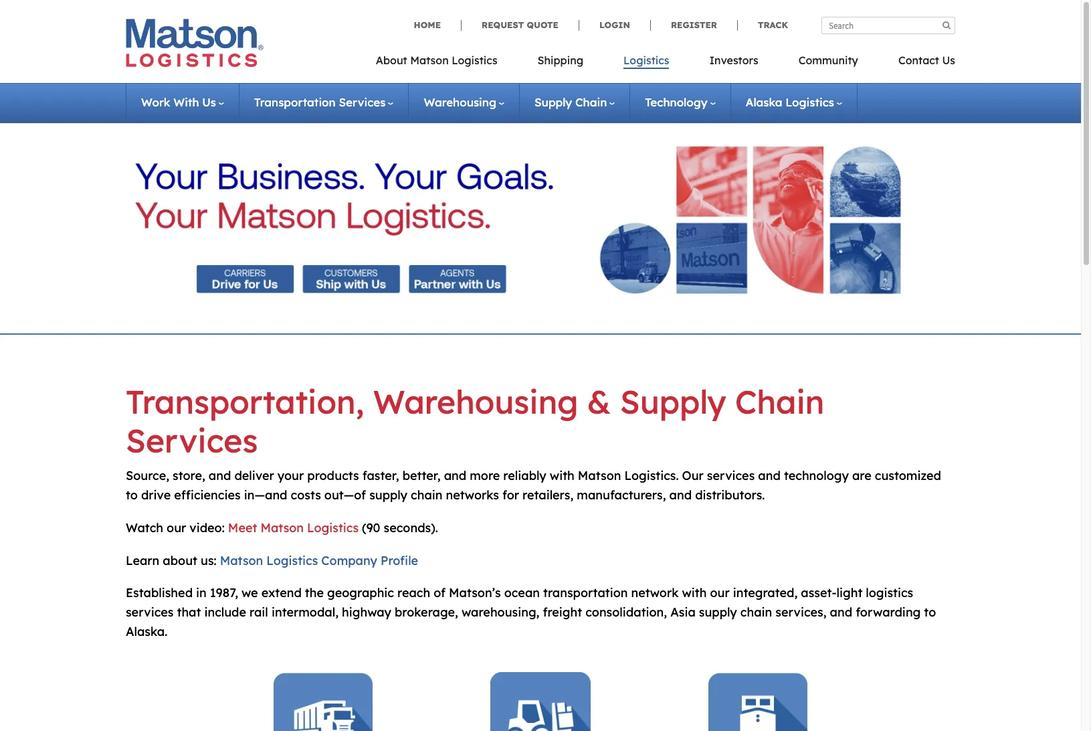 Task type: describe. For each thing, give the bounding box(es) containing it.
products
[[307, 468, 359, 483]]

logistics up warehousing link
[[452, 54, 498, 67]]

home
[[414, 19, 441, 30]]

shipping link
[[518, 50, 604, 77]]

geographic
[[327, 585, 394, 601]]

learn
[[126, 553, 160, 568]]

work with us link
[[141, 95, 224, 109]]

0 horizontal spatial us
[[202, 95, 216, 109]]

reliably
[[504, 468, 547, 483]]

with for reliably
[[550, 468, 575, 483]]

alaska.
[[126, 624, 168, 639]]

supply chain link
[[535, 95, 615, 109]]

deliver
[[235, 468, 274, 483]]

services inside source, store, and deliver your products faster, better, and more reliably with matson logistics. our services and technology are customized to drive efficiencies in—and costs out—of supply chain networks for retailers, manufacturers, and distributors.
[[707, 468, 755, 483]]

rail
[[250, 605, 268, 620]]

technology link
[[645, 95, 716, 109]]

retailers,
[[523, 487, 574, 503]]

brokerage,
[[395, 605, 459, 620]]

us:
[[201, 553, 217, 568]]

matson inside source, store, and deliver your products faster, better, and more reliably with matson logistics. our services and technology are customized to drive efficiencies in—and costs out—of supply chain networks for retailers, manufacturers, and distributors.
[[578, 468, 622, 483]]

warehousing link
[[424, 95, 505, 109]]

that
[[177, 605, 201, 620]]

(90
[[362, 520, 381, 535]]

track
[[758, 19, 789, 30]]

profile
[[381, 553, 418, 568]]

chain inside established in 1987, we extend the geographic reach of matson's ocean transportation network with our integrated, asset-light logistics services that include rail intermodal, highway brokerage, warehousing, freight consolidation, asia supply chain services, and forwarding to alaska.
[[741, 605, 773, 620]]

integrated,
[[734, 585, 798, 601]]

in—and
[[244, 487, 288, 503]]

logistics link
[[604, 50, 690, 77]]

services, and
[[776, 605, 853, 620]]

are
[[853, 468, 872, 483]]

transportation services link
[[254, 95, 394, 109]]

transportation
[[544, 585, 628, 601]]

learn about us: matson logistics company profile
[[126, 553, 418, 568]]

register link
[[651, 19, 738, 31]]

and up the distributors.
[[759, 468, 781, 483]]

for
[[503, 487, 520, 503]]

contact us
[[899, 54, 956, 67]]

warehousing,
[[462, 605, 540, 620]]

source,
[[126, 468, 169, 483]]

meet
[[228, 520, 257, 535]]

0 horizontal spatial our
[[167, 520, 186, 535]]

logistics down out—of
[[307, 520, 359, 535]]

login
[[600, 19, 631, 30]]

alaska logistics
[[746, 95, 835, 109]]

and up networks on the bottom left
[[444, 468, 467, 483]]

established in 1987, we extend the geographic reach of matson's ocean transportation network with our integrated, asset-light logistics services that include rail intermodal, highway brokerage, warehousing, freight consolidation, asia supply chain services, and forwarding to alaska.
[[126, 585, 937, 639]]

0 vertical spatial supply
[[535, 95, 573, 109]]

request quote
[[482, 19, 559, 30]]

alaska
[[746, 95, 783, 109]]

&
[[588, 382, 611, 422]]

matson's
[[449, 585, 501, 601]]

out—of
[[325, 487, 366, 503]]

chain inside transportation, warehousing & supply chain services
[[736, 382, 825, 422]]

matson inside top menu navigation
[[410, 54, 449, 67]]

logistics up extend the
[[267, 553, 318, 568]]

and down our
[[670, 487, 692, 503]]

more
[[470, 468, 500, 483]]

reach
[[398, 585, 431, 601]]

established
[[126, 585, 193, 601]]

matson up learn about us: matson logistics company profile on the bottom left of the page
[[261, 520, 304, 535]]

your
[[278, 468, 304, 483]]

transportation
[[254, 95, 336, 109]]

matson logistics image
[[126, 19, 264, 67]]

with for network
[[682, 585, 707, 601]]

1987, we
[[210, 585, 258, 601]]

company
[[322, 553, 378, 568]]

about matson logistics link
[[376, 50, 518, 77]]

faster,
[[363, 468, 399, 483]]

with
[[174, 95, 199, 109]]

video:
[[190, 520, 225, 535]]

customized
[[875, 468, 942, 483]]

watch our video: meet matson logistics (90 seconds).
[[126, 520, 438, 535]]

include
[[204, 605, 246, 620]]

light
[[837, 585, 863, 601]]

warehousing inside transportation, warehousing & supply chain services
[[373, 382, 579, 422]]

efficiencies
[[174, 487, 241, 503]]

supply inside established in 1987, we extend the geographic reach of matson's ocean transportation network with our integrated, asset-light logistics services that include rail intermodal, highway brokerage, warehousing, freight consolidation, asia supply chain services, and forwarding to alaska.
[[699, 605, 738, 620]]

request quote link
[[461, 19, 579, 31]]

home link
[[414, 19, 461, 31]]

transportation,
[[126, 382, 364, 422]]

services inside established in 1987, we extend the geographic reach of matson's ocean transportation network with our integrated, asset-light logistics services that include rail intermodal, highway brokerage, warehousing, freight consolidation, asia supply chain services, and forwarding to alaska.
[[126, 605, 174, 620]]

distributors.
[[696, 487, 765, 503]]

watch
[[126, 520, 163, 535]]

search image
[[943, 21, 951, 29]]

alaska logistics link
[[746, 95, 843, 109]]

logistics down community link
[[786, 95, 835, 109]]

extend the
[[262, 585, 324, 601]]

about matson logistics
[[376, 54, 498, 67]]

manufacturers,
[[577, 487, 666, 503]]



Task type: vqa. For each thing, say whether or not it's contained in the screenshot.
Alaska Customer Support – alaskacs@matson.com or 1-877-678-7447
no



Task type: locate. For each thing, give the bounding box(es) containing it.
our
[[167, 520, 186, 535], [711, 585, 730, 601]]

seconds).
[[384, 520, 438, 535]]

freight
[[543, 605, 583, 620]]

technology
[[784, 468, 849, 483]]

work with us
[[141, 95, 216, 109]]

0 vertical spatial supply
[[370, 487, 408, 503]]

0 vertical spatial to
[[126, 487, 138, 503]]

supply right asia
[[699, 605, 738, 620]]

services inside transportation, warehousing & supply chain services
[[126, 420, 258, 460]]

contact us link
[[879, 50, 956, 77]]

1 horizontal spatial chain
[[741, 605, 773, 620]]

1 vertical spatial services
[[126, 420, 258, 460]]

asia
[[671, 605, 696, 620]]

0 horizontal spatial supply
[[370, 487, 408, 503]]

shipping
[[538, 54, 584, 67]]

logistics
[[866, 585, 914, 601]]

to right forwarding
[[925, 605, 937, 620]]

services up the distributors.
[[707, 468, 755, 483]]

1 vertical spatial supply
[[699, 605, 738, 620]]

matson up manufacturers,
[[578, 468, 622, 483]]

store,
[[173, 468, 205, 483]]

services up store,
[[126, 420, 258, 460]]

costs
[[291, 487, 321, 503]]

drive
[[141, 487, 171, 503]]

to inside established in 1987, we extend the geographic reach of matson's ocean transportation network with our integrated, asset-light logistics services that include rail intermodal, highway brokerage, warehousing, freight consolidation, asia supply chain services, and forwarding to alaska.
[[925, 605, 937, 620]]

supply down "faster,"
[[370, 487, 408, 503]]

technology
[[645, 95, 708, 109]]

1 vertical spatial our
[[711, 585, 730, 601]]

services
[[339, 95, 386, 109], [126, 420, 258, 460]]

1 vertical spatial us
[[202, 95, 216, 109]]

0 horizontal spatial to
[[126, 487, 138, 503]]

consolidation,
[[586, 605, 668, 620]]

with up asia
[[682, 585, 707, 601]]

better,
[[403, 468, 441, 483]]

investors
[[710, 54, 759, 67]]

and
[[209, 468, 231, 483], [444, 468, 467, 483], [759, 468, 781, 483], [670, 487, 692, 503]]

with inside established in 1987, we extend the geographic reach of matson's ocean transportation network with our integrated, asset-light logistics services that include rail intermodal, highway brokerage, warehousing, freight consolidation, asia supply chain services, and forwarding to alaska.
[[682, 585, 707, 601]]

investors link
[[690, 50, 779, 77]]

logistics
[[452, 54, 498, 67], [624, 54, 670, 67], [786, 95, 835, 109], [307, 520, 359, 535], [267, 553, 318, 568]]

our
[[683, 468, 704, 483]]

of
[[434, 585, 446, 601]]

asset-
[[801, 585, 837, 601]]

1 horizontal spatial supply
[[699, 605, 738, 620]]

transportation, warehousing & supply chain services
[[126, 382, 825, 460]]

chain inside source, store, and deliver your products faster, better, and more reliably with matson logistics. our services and technology are customized to drive efficiencies in—and costs out—of supply chain networks for retailers, manufacturers, and distributors.
[[411, 487, 443, 503]]

request
[[482, 19, 524, 30]]

1 vertical spatial services
[[126, 605, 174, 620]]

1 vertical spatial with
[[682, 585, 707, 601]]

1 vertical spatial chain
[[741, 605, 773, 620]]

0 vertical spatial services
[[339, 95, 386, 109]]

1 vertical spatial warehousing
[[373, 382, 579, 422]]

0 vertical spatial us
[[943, 54, 956, 67]]

1 vertical spatial to
[[925, 605, 937, 620]]

supply
[[370, 487, 408, 503], [699, 605, 738, 620]]

highway brokerage, intermodal rail, warehousing, forwarding image
[[135, 131, 947, 309]]

0 vertical spatial chain
[[576, 95, 607, 109]]

logistics.
[[625, 468, 679, 483]]

supply chain
[[535, 95, 607, 109]]

matson down home
[[410, 54, 449, 67]]

about
[[376, 54, 407, 67]]

1 horizontal spatial services
[[707, 468, 755, 483]]

1 vertical spatial supply
[[620, 382, 727, 422]]

meet matson logistics link
[[228, 520, 359, 535]]

community link
[[779, 50, 879, 77]]

1 horizontal spatial services
[[339, 95, 386, 109]]

0 vertical spatial chain
[[411, 487, 443, 503]]

intermodal,
[[272, 605, 339, 620]]

1 horizontal spatial our
[[711, 585, 730, 601]]

services up alaska.
[[126, 605, 174, 620]]

matson logistics company profile link
[[220, 553, 418, 568]]

1 horizontal spatial with
[[682, 585, 707, 601]]

and up the "efficiencies"
[[209, 468, 231, 483]]

matson
[[410, 54, 449, 67], [578, 468, 622, 483], [261, 520, 304, 535], [220, 553, 263, 568]]

0 horizontal spatial chain
[[576, 95, 607, 109]]

with up retailers,
[[550, 468, 575, 483]]

to inside source, store, and deliver your products faster, better, and more reliably with matson logistics. our services and technology are customized to drive efficiencies in—and costs out—of supply chain networks for retailers, manufacturers, and distributors.
[[126, 487, 138, 503]]

warehousing
[[424, 95, 497, 109], [373, 382, 579, 422]]

forwarding
[[856, 605, 921, 620]]

login link
[[579, 19, 651, 31]]

1 horizontal spatial to
[[925, 605, 937, 620]]

1 horizontal spatial us
[[943, 54, 956, 67]]

matson down meet
[[220, 553, 263, 568]]

our left the integrated,
[[711, 585, 730, 601]]

register
[[671, 19, 718, 30]]

1 horizontal spatial supply
[[620, 382, 727, 422]]

supply inside transportation, warehousing & supply chain services
[[620, 382, 727, 422]]

0 horizontal spatial supply
[[535, 95, 573, 109]]

0 horizontal spatial with
[[550, 468, 575, 483]]

top menu navigation
[[376, 50, 956, 77]]

network
[[632, 585, 679, 601]]

0 vertical spatial with
[[550, 468, 575, 483]]

with inside source, store, and deliver your products faster, better, and more reliably with matson logistics. our services and technology are customized to drive efficiencies in—and costs out—of supply chain networks for retailers, manufacturers, and distributors.
[[550, 468, 575, 483]]

highway
[[342, 605, 392, 620]]

supply inside source, store, and deliver your products faster, better, and more reliably with matson logistics. our services and technology are customized to drive efficiencies in—and costs out—of supply chain networks for retailers, manufacturers, and distributors.
[[370, 487, 408, 503]]

chain down better,
[[411, 487, 443, 503]]

about
[[163, 553, 197, 568]]

us
[[943, 54, 956, 67], [202, 95, 216, 109]]

0 horizontal spatial chain
[[411, 487, 443, 503]]

us right contact
[[943, 54, 956, 67]]

quote
[[527, 19, 559, 30]]

logistics down 'login'
[[624, 54, 670, 67]]

networks
[[446, 487, 499, 503]]

Search search field
[[822, 17, 956, 34]]

in
[[196, 585, 207, 601]]

0 horizontal spatial services
[[126, 605, 174, 620]]

work
[[141, 95, 170, 109]]

ocean
[[504, 585, 540, 601]]

services down about
[[339, 95, 386, 109]]

source, store, and deliver your products faster, better, and more reliably with matson logistics. our services and technology are customized to drive efficiencies in—and costs out—of supply chain networks for retailers, manufacturers, and distributors.
[[126, 468, 942, 503]]

0 vertical spatial services
[[707, 468, 755, 483]]

logistics inside "link"
[[624, 54, 670, 67]]

chain down the integrated,
[[741, 605, 773, 620]]

track link
[[738, 19, 789, 31]]

with
[[550, 468, 575, 483], [682, 585, 707, 601]]

supply
[[535, 95, 573, 109], [620, 382, 727, 422]]

0 horizontal spatial services
[[126, 420, 258, 460]]

transportation services
[[254, 95, 386, 109]]

0 vertical spatial warehousing
[[424, 95, 497, 109]]

us inside "link"
[[943, 54, 956, 67]]

to left drive
[[126, 487, 138, 503]]

chain
[[576, 95, 607, 109], [736, 382, 825, 422]]

1 horizontal spatial chain
[[736, 382, 825, 422]]

our left the video:
[[167, 520, 186, 535]]

None search field
[[822, 17, 956, 34]]

services
[[707, 468, 755, 483], [126, 605, 174, 620]]

0 vertical spatial our
[[167, 520, 186, 535]]

community
[[799, 54, 859, 67]]

us right with
[[202, 95, 216, 109]]

our inside established in 1987, we extend the geographic reach of matson's ocean transportation network with our integrated, asset-light logistics services that include rail intermodal, highway brokerage, warehousing, freight consolidation, asia supply chain services, and forwarding to alaska.
[[711, 585, 730, 601]]

1 vertical spatial chain
[[736, 382, 825, 422]]

matson logistics less than truckload icon image
[[491, 672, 591, 731]]



